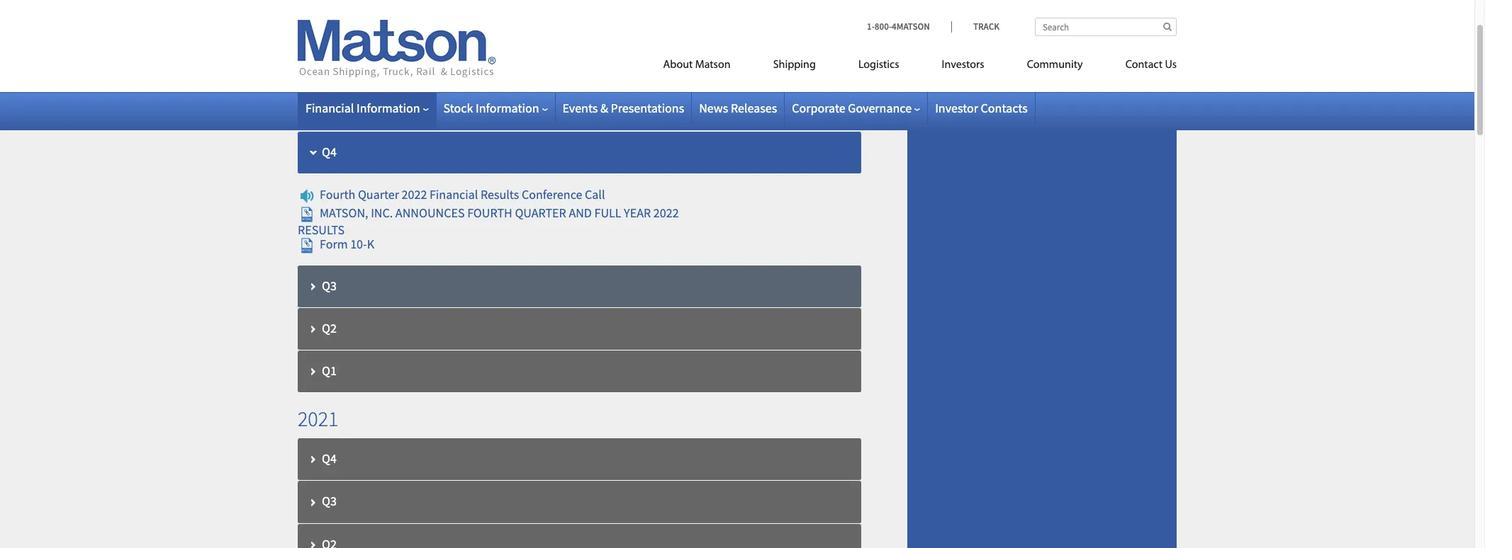 Task type: locate. For each thing, give the bounding box(es) containing it.
stock information
[[443, 100, 539, 116]]

1-800-4matson link
[[867, 21, 951, 33]]

q4 up fourth
[[322, 144, 337, 160]]

1 information from the left
[[357, 100, 420, 116]]

2 q4 from the top
[[322, 451, 337, 467]]

0 vertical spatial financial
[[306, 100, 354, 116]]

news releases
[[699, 100, 777, 116]]

information down matson image
[[357, 100, 420, 116]]

0 horizontal spatial information
[[357, 100, 420, 116]]

0 vertical spatial q3
[[322, 278, 337, 294]]

call
[[585, 187, 605, 203]]

contact us link
[[1104, 52, 1177, 82]]

0 vertical spatial q1
[[322, 56, 337, 72]]

1 horizontal spatial information
[[476, 100, 539, 116]]

q2
[[322, 13, 337, 29], [322, 321, 337, 337]]

information for stock information
[[476, 100, 539, 116]]

1 vertical spatial financial
[[430, 187, 478, 203]]

community link
[[1006, 52, 1104, 82]]

investor
[[935, 100, 978, 116]]

q1 up 2021
[[322, 363, 337, 379]]

corporate governance
[[792, 100, 912, 116]]

1 vertical spatial 2022
[[402, 187, 427, 203]]

fourth quarter 2022 financial results conference call link
[[298, 187, 605, 203]]

information
[[357, 100, 420, 116], [476, 100, 539, 116]]

events
[[563, 100, 598, 116]]

releases
[[731, 100, 777, 116]]

0 vertical spatial 2022
[[298, 98, 339, 125]]

1 horizontal spatial financial
[[430, 187, 478, 203]]

2021
[[298, 406, 339, 433]]

1 vertical spatial q1
[[322, 363, 337, 379]]

1 vertical spatial q2
[[322, 321, 337, 337]]

information for financial information
[[357, 100, 420, 116]]

matson
[[695, 60, 731, 71]]

0 vertical spatial q2
[[322, 13, 337, 29]]

2022
[[298, 98, 339, 125], [402, 187, 427, 203], [654, 205, 679, 221]]

financial
[[306, 100, 354, 116], [430, 187, 478, 203]]

year
[[624, 205, 651, 221]]

q1
[[322, 56, 337, 72], [322, 363, 337, 379]]

corporate governance link
[[792, 100, 920, 116]]

fourth
[[467, 205, 512, 221]]

matson image
[[298, 20, 496, 78]]

0 horizontal spatial financial
[[306, 100, 354, 116]]

1-800-4matson
[[867, 21, 930, 33]]

community
[[1027, 60, 1083, 71]]

q4 for 2022
[[322, 144, 337, 160]]

governance
[[848, 100, 912, 116]]

q4
[[322, 144, 337, 160], [322, 451, 337, 467]]

announces
[[395, 205, 465, 221]]

quarter
[[515, 205, 566, 221]]

None search field
[[1035, 18, 1177, 36]]

results
[[298, 222, 345, 238]]

1 q2 from the top
[[322, 13, 337, 29]]

fourth
[[320, 187, 355, 203]]

q3
[[322, 278, 337, 294], [322, 494, 337, 510]]

2 horizontal spatial 2022
[[654, 205, 679, 221]]

logistics link
[[837, 52, 921, 82]]

q4 down 2021
[[322, 451, 337, 467]]

1 vertical spatial q3
[[322, 494, 337, 510]]

investors
[[942, 60, 984, 71]]

1 q4 from the top
[[322, 144, 337, 160]]

feeds
[[959, 9, 990, 26]]

about matson
[[663, 60, 731, 71]]

rss feeds
[[936, 9, 990, 26]]

1 q3 from the top
[[322, 278, 337, 294]]

events & presentations
[[563, 100, 684, 116]]

full
[[594, 205, 621, 221]]

corporate
[[792, 100, 846, 116]]

information right stock
[[476, 100, 539, 116]]

q1 up 'financial information'
[[322, 56, 337, 72]]

rss
[[936, 9, 956, 26]]

1 vertical spatial q4
[[322, 451, 337, 467]]

1 horizontal spatial 2022
[[402, 187, 427, 203]]

&
[[600, 100, 608, 116]]

2 vertical spatial 2022
[[654, 205, 679, 221]]

0 vertical spatial q4
[[322, 144, 337, 160]]

2 information from the left
[[476, 100, 539, 116]]



Task type: describe. For each thing, give the bounding box(es) containing it.
inc.
[[371, 205, 393, 221]]

shipping
[[773, 60, 816, 71]]

shipping link
[[752, 52, 837, 82]]

Search search field
[[1035, 18, 1177, 36]]

financial information
[[306, 100, 420, 116]]

and
[[569, 205, 592, 221]]

about
[[663, 60, 693, 71]]

matson,
[[320, 205, 368, 221]]

logistics
[[858, 60, 899, 71]]

form 10-k link
[[298, 236, 374, 253]]

form
[[320, 236, 348, 253]]

top menu navigation
[[599, 52, 1177, 82]]

matson, inc. announces fourth quarter and full year 2022 results link
[[298, 205, 679, 238]]

2 q1 from the top
[[322, 363, 337, 379]]

events & presentations link
[[563, 100, 684, 116]]

0 horizontal spatial 2022
[[298, 98, 339, 125]]

4matson
[[892, 21, 930, 33]]

us
[[1165, 60, 1177, 71]]

financial information link
[[306, 100, 429, 116]]

contact us
[[1126, 60, 1177, 71]]

about matson link
[[642, 52, 752, 82]]

news releases link
[[699, 100, 777, 116]]

2 q2 from the top
[[322, 321, 337, 337]]

results
[[481, 187, 519, 203]]

track
[[973, 21, 1000, 33]]

presentations
[[611, 100, 684, 116]]

conference
[[522, 187, 582, 203]]

1 q1 from the top
[[322, 56, 337, 72]]

investor contacts link
[[935, 100, 1028, 116]]

2 q3 from the top
[[322, 494, 337, 510]]

800-
[[875, 21, 892, 33]]

contacts
[[981, 100, 1028, 116]]

q4 for 2021
[[322, 451, 337, 467]]

rss feeds link
[[936, 9, 990, 26]]

financial inside fourth quarter 2022 financial results conference call matson, inc. announces fourth quarter and full year 2022 results form 10-k
[[430, 187, 478, 203]]

contact
[[1126, 60, 1163, 71]]

investors link
[[921, 52, 1006, 82]]

track link
[[951, 21, 1000, 33]]

fourth quarter 2022 financial results conference call matson, inc. announces fourth quarter and full year 2022 results form 10-k
[[298, 187, 679, 253]]

stock
[[443, 100, 473, 116]]

quarter
[[358, 187, 399, 203]]

10-
[[350, 236, 367, 253]]

k
[[367, 236, 374, 253]]

search image
[[1163, 22, 1172, 31]]

investor contacts
[[935, 100, 1028, 116]]

news
[[699, 100, 728, 116]]

stock information link
[[443, 100, 548, 116]]

1-
[[867, 21, 875, 33]]



Task type: vqa. For each thing, say whether or not it's contained in the screenshot.
Events & Presentations link
yes



